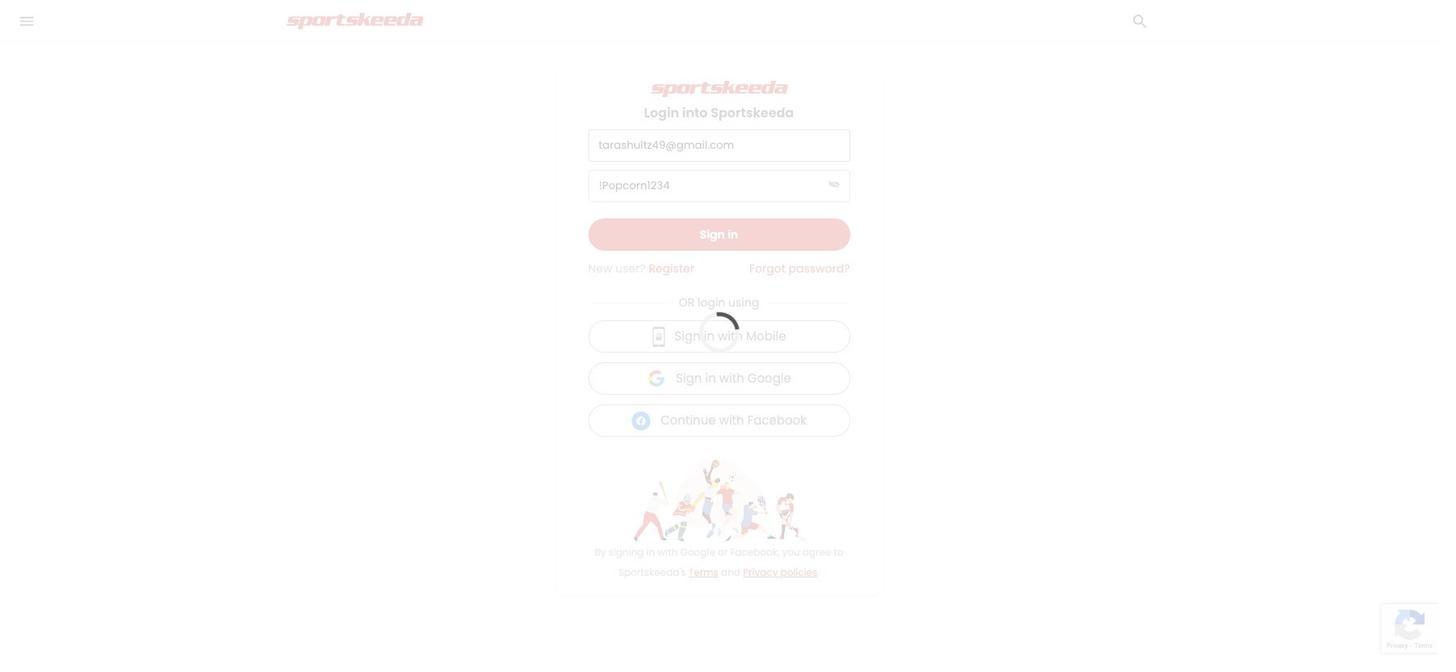 Task type: vqa. For each thing, say whether or not it's contained in the screenshot.
Email text field
yes



Task type: describe. For each thing, give the bounding box(es) containing it.
Password text field
[[598, 171, 825, 201]]

btn menu image
[[19, 16, 34, 26]]



Task type: locate. For each thing, give the bounding box(es) containing it.
Email text field
[[597, 130, 842, 161]]

hide password image
[[828, 181, 841, 189]]

sports news image
[[275, 13, 436, 29]]



